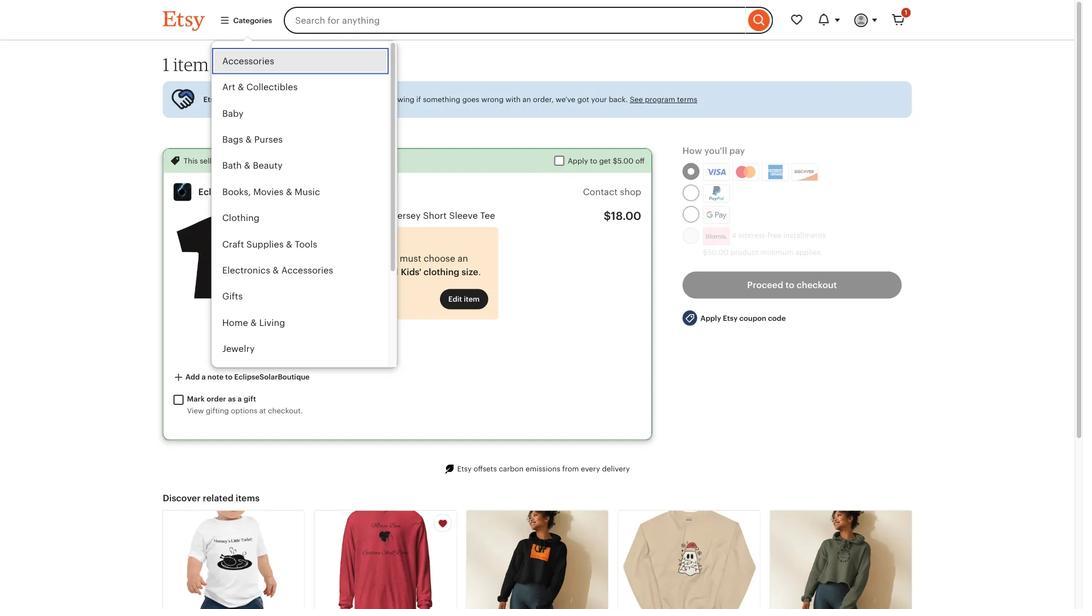 Task type: describe. For each thing, give the bounding box(es) containing it.
gifting
[[206, 407, 229, 415]]

etsy offsets carbon emissions from every delivery
[[457, 465, 630, 473]]

paper & party supplies
[[222, 370, 320, 380]]

cart
[[272, 54, 302, 75]]

1 vertical spatial accessories
[[281, 265, 333, 276]]

jewelry link
[[212, 336, 388, 362]]

1 item in your cart
[[163, 54, 302, 75]]

pay
[[730, 146, 745, 156]]

electronics & accessories link
[[212, 257, 388, 284]]

you'll
[[704, 146, 727, 156]]

1 link
[[885, 7, 912, 34]]

contact shop button
[[583, 187, 641, 197]]

dog mom crop hoodie image
[[770, 511, 912, 609]]

size
[[462, 267, 478, 277]]

if
[[416, 95, 421, 104]]

messy bun and getting stuff done hooded long-sleeve tee image
[[315, 511, 456, 609]]

mommy's little turkey baby jersey short sleeve tee. thanksgiving and fall baby wear image
[[163, 511, 305, 609]]

apply for apply to get $5.00 off
[[568, 157, 588, 165]]

electronics & accessories
[[222, 265, 333, 276]]

paypal image
[[705, 186, 728, 201]]

$ 18.00
[[604, 209, 641, 222]]

$5.00
[[613, 157, 634, 165]]

art & collectibles
[[222, 82, 297, 92]]

1 for 1 item in your cart
[[163, 54, 170, 75]]

contact
[[583, 187, 618, 197]]

related
[[203, 494, 234, 504]]

first
[[313, 211, 332, 221]]

checkout.
[[268, 407, 303, 415]]

items
[[236, 494, 260, 504]]

0 vertical spatial eclipsesolarboutique
[[198, 187, 291, 197]]

options inside mark order as a gift view gifting options at checkout.
[[231, 407, 257, 415]]

how
[[683, 146, 702, 156]]

.
[[478, 267, 481, 277]]

every
[[581, 465, 600, 473]]

this
[[339, 254, 355, 264]]

& for living
[[250, 318, 257, 328]]

purses
[[254, 134, 282, 145]]

thanksgiving
[[334, 211, 391, 221]]

i never miss chancla graphic crop hoodie image
[[467, 511, 608, 609]]

add for add options
[[308, 238, 326, 248]]

bags
[[222, 134, 243, 145]]

discover image
[[792, 165, 818, 181]]

a inside mark order as a gift view gifting options at checkout.
[[238, 395, 242, 403]]

to for proceed
[[786, 280, 795, 290]]

home & living link
[[212, 310, 388, 336]]

edit
[[448, 295, 462, 303]]

movies
[[253, 187, 283, 197]]

categories button
[[211, 10, 281, 31]]

on
[[357, 95, 366, 104]]

clothing
[[222, 213, 259, 223]]

apply etsy coupon code
[[701, 314, 786, 322]]

festive ghost unisex sweatshirt image
[[618, 511, 760, 609]]

& left music
[[286, 187, 292, 197]]

2 horizontal spatial an
[[523, 95, 531, 104]]

jewelry
[[222, 344, 254, 354]]

etsy left purchase
[[203, 95, 218, 104]]

to
[[308, 254, 318, 264]]

program
[[645, 95, 675, 104]]

goes
[[462, 95, 479, 104]]

we've
[[556, 95, 576, 104]]

0 horizontal spatial you
[[238, 157, 250, 165]]

view
[[187, 407, 204, 415]]

mark order as a gift view gifting options at checkout.
[[187, 395, 303, 415]]

home
[[222, 318, 248, 328]]

back.
[[609, 95, 628, 104]]

order
[[207, 395, 226, 403]]

item for 1
[[173, 54, 209, 75]]

to buy this item, you must choose an option for:
[[308, 254, 468, 277]]

etsy inside dropdown button
[[723, 314, 738, 322]]

0 horizontal spatial accessories
[[222, 56, 274, 66]]

pay in 4 installments image
[[703, 227, 730, 245]]

item for edit
[[464, 295, 480, 303]]

mastercard image
[[734, 165, 758, 179]]

sent
[[221, 157, 236, 165]]

minimum
[[761, 248, 794, 256]]

$
[[604, 209, 611, 222]]

art & collectibles link
[[212, 74, 388, 100]]

edit item button
[[440, 289, 488, 309]]

0 vertical spatial your
[[232, 54, 268, 75]]

apply etsy coupon code button
[[674, 306, 794, 331]]

add a note to eclipsesolarboutique
[[184, 373, 310, 382]]

18.00
[[611, 209, 641, 222]]

party
[[258, 370, 280, 380]]

books, movies & music link
[[212, 179, 388, 205]]

product
[[731, 248, 759, 256]]

sleeve
[[449, 211, 478, 221]]

item,
[[357, 254, 379, 264]]

see
[[630, 95, 643, 104]]

american express image
[[764, 165, 787, 179]]

4
[[732, 232, 737, 240]]

must
[[400, 254, 421, 264]]

living
[[259, 318, 285, 328]]

discover related items
[[163, 494, 260, 504]]

shop
[[620, 187, 641, 197]]

emissions
[[526, 465, 560, 473]]

option
[[308, 267, 336, 277]]

$50.00 product minimum applies
[[703, 248, 821, 256]]

coupon
[[740, 314, 766, 322]]

wrong
[[481, 95, 504, 104]]



Task type: vqa. For each thing, say whether or not it's contained in the screenshot.
Continue to cart Button
no



Task type: locate. For each thing, give the bounding box(es) containing it.
collectibles
[[246, 82, 297, 92]]

get
[[599, 157, 611, 165]]

discover
[[163, 494, 201, 504]]

purchase
[[220, 95, 253, 104]]

carbon
[[499, 465, 524, 473]]

proceed
[[747, 280, 784, 290]]

1 horizontal spatial 1
[[905, 9, 908, 16]]

0 vertical spatial you
[[238, 157, 250, 165]]

interest-
[[739, 232, 768, 240]]

1 vertical spatial supplies
[[282, 370, 320, 380]]

1 vertical spatial an
[[252, 157, 261, 165]]

apply inside apply etsy coupon code dropdown button
[[701, 314, 721, 322]]

0 vertical spatial a
[[202, 373, 206, 382]]

0 vertical spatial supplies
[[246, 239, 283, 249]]

& for collectibles
[[237, 82, 244, 92]]

installments
[[784, 232, 826, 240]]

paper & party supplies link
[[212, 362, 388, 388]]

0 horizontal spatial 1
[[163, 54, 170, 75]]

you
[[238, 157, 250, 165], [382, 254, 397, 264]]

apply left get
[[568, 157, 588, 165]]

add up mark
[[185, 373, 200, 382]]

1 vertical spatial to
[[786, 280, 795, 290]]

0 horizontal spatial add
[[185, 373, 200, 382]]

1 horizontal spatial you
[[382, 254, 397, 264]]

electronics
[[222, 265, 270, 276]]

with
[[506, 95, 521, 104]]

1 inside "link"
[[905, 9, 908, 16]]

accessories link
[[212, 48, 388, 74]]

add a note to eclipsesolarboutique button
[[165, 367, 318, 388]]

something
[[423, 95, 460, 104]]

to inside button
[[786, 280, 795, 290]]

my first thanksgiving jersey short sleeve tee
[[298, 211, 495, 221]]

0 vertical spatial accessories
[[222, 56, 274, 66]]

applies
[[796, 248, 821, 256]]

1 horizontal spatial apply
[[701, 314, 721, 322]]

0 horizontal spatial options
[[231, 407, 257, 415]]

offsets
[[474, 465, 497, 473]]

0 vertical spatial options
[[328, 238, 361, 248]]

1 vertical spatial 1
[[163, 54, 170, 75]]

1 vertical spatial apply
[[701, 314, 721, 322]]

add up to at the left
[[308, 238, 326, 248]]

1 vertical spatial eclipsesolarboutique
[[234, 373, 310, 382]]

add inside dropdown button
[[185, 373, 200, 382]]

1 horizontal spatial add
[[308, 238, 326, 248]]

0 horizontal spatial a
[[202, 373, 206, 382]]

tools
[[295, 239, 317, 249]]

1 vertical spatial options
[[231, 407, 257, 415]]

options down the gift
[[231, 407, 257, 415]]

0 vertical spatial an
[[523, 95, 531, 104]]

item left in
[[173, 54, 209, 75]]

& inside 'link'
[[250, 318, 257, 328]]

1
[[905, 9, 908, 16], [163, 54, 170, 75]]

Search for anything text field
[[284, 7, 746, 34]]

options up this
[[328, 238, 361, 248]]

1 horizontal spatial to
[[590, 157, 597, 165]]

jersey
[[394, 211, 421, 221]]

eclipsesolarboutique link
[[198, 187, 291, 197]]

etsy left the coupon
[[723, 314, 738, 322]]

as
[[228, 395, 236, 403]]

you up and
[[382, 254, 397, 264]]

& left party
[[249, 370, 256, 380]]

mark
[[187, 395, 205, 403]]

to right 'proceed'
[[786, 280, 795, 290]]

seller
[[200, 157, 219, 165]]

bath & beauty
[[222, 161, 282, 171]]

apply for apply etsy coupon code
[[701, 314, 721, 322]]

0 horizontal spatial to
[[225, 373, 233, 382]]

code
[[768, 314, 786, 322]]

supplies up electronics & accessories
[[246, 239, 283, 249]]

to inside dropdown button
[[225, 373, 233, 382]]

my
[[298, 211, 311, 221]]

a left note
[[202, 373, 206, 382]]

supplies down jewelry link
[[282, 370, 320, 380]]

& right the 'art'
[[237, 82, 244, 92]]

to right note
[[225, 373, 233, 382]]

beauty
[[253, 161, 282, 171]]

books,
[[222, 187, 251, 197]]

& left tools
[[286, 239, 292, 249]]

at
[[259, 407, 266, 415]]

kids'
[[401, 267, 421, 277]]

& for accessories
[[272, 265, 279, 276]]

0 horizontal spatial an
[[252, 157, 261, 165]]

gift
[[244, 395, 256, 403]]

in
[[213, 54, 228, 75]]

an up "size"
[[458, 254, 468, 264]]

to for apply
[[590, 157, 597, 165]]

None search field
[[284, 7, 773, 34]]

an right with
[[523, 95, 531, 104]]

menu containing accessories
[[211, 41, 398, 388]]

add
[[308, 238, 326, 248], [185, 373, 200, 382]]

banner
[[142, 0, 932, 388]]

contact shop
[[583, 187, 641, 197]]

1 horizontal spatial accessories
[[281, 265, 333, 276]]

apply left the coupon
[[701, 314, 721, 322]]

knowing
[[385, 95, 414, 104]]

etsy left offsets
[[457, 465, 472, 473]]

and kids' clothing size .
[[380, 267, 481, 277]]

accessories up art & collectibles at left
[[222, 56, 274, 66]]

1 vertical spatial add
[[185, 373, 200, 382]]

buy
[[321, 254, 337, 264]]

& inside 'link'
[[272, 265, 279, 276]]

you inside the to buy this item, you must choose an option for:
[[382, 254, 397, 264]]

0 vertical spatial 1
[[905, 9, 908, 16]]

home & living
[[222, 318, 285, 328]]

0 vertical spatial to
[[590, 157, 597, 165]]

2 vertical spatial an
[[458, 254, 468, 264]]

banner containing accessories
[[142, 0, 932, 388]]

1 vertical spatial your
[[591, 95, 607, 104]]

0 horizontal spatial your
[[232, 54, 268, 75]]

an inside the to buy this item, you must choose an option for:
[[458, 254, 468, 264]]

offer
[[263, 157, 279, 165]]

& right bath
[[244, 161, 250, 171]]

this
[[184, 157, 198, 165]]

accessories down to at the left
[[281, 265, 333, 276]]

etsy right on
[[368, 95, 383, 104]]

& down craft supplies & tools
[[272, 265, 279, 276]]

visa image
[[707, 167, 726, 177]]

0 horizontal spatial item
[[173, 54, 209, 75]]

note
[[208, 373, 224, 382]]

& for beauty
[[244, 161, 250, 171]]

1 vertical spatial you
[[382, 254, 397, 264]]

an left offer
[[252, 157, 261, 165]]

& for party
[[249, 370, 256, 380]]

apply to get $5.00 off
[[568, 157, 645, 165]]

art
[[222, 82, 235, 92]]

bath & beauty link
[[212, 153, 388, 179]]

& right bags
[[245, 134, 252, 145]]

this seller sent you an offer
[[184, 157, 279, 165]]

protection:
[[254, 95, 293, 104]]

item
[[173, 54, 209, 75], [464, 295, 480, 303]]

checkout
[[797, 280, 837, 290]]

2 horizontal spatial to
[[786, 280, 795, 290]]

0 horizontal spatial apply
[[568, 157, 588, 165]]

etsy purchase protection: shop confidently on etsy knowing if something goes wrong with an order, we've got your back. see program terms
[[203, 95, 697, 104]]

4 interest-free installments
[[730, 232, 826, 240]]

none search field inside banner
[[284, 7, 773, 34]]

free
[[768, 232, 782, 240]]

clothing
[[424, 267, 460, 277]]

etsy
[[203, 95, 218, 104], [368, 95, 383, 104], [723, 314, 738, 322], [457, 465, 472, 473]]

edit item
[[448, 295, 480, 303]]

& right home
[[250, 318, 257, 328]]

& for purses
[[245, 134, 252, 145]]

menu inside banner
[[211, 41, 398, 388]]

bags & purses link
[[212, 127, 388, 153]]

item right edit on the top left of the page
[[464, 295, 480, 303]]

eclipsesolarboutique image
[[174, 183, 192, 201]]

item inside button
[[464, 295, 480, 303]]

delivery
[[602, 465, 630, 473]]

craft supplies & tools
[[222, 239, 317, 249]]

1 horizontal spatial item
[[464, 295, 480, 303]]

1 horizontal spatial an
[[458, 254, 468, 264]]

proceed to checkout
[[747, 280, 837, 290]]

0 vertical spatial apply
[[568, 157, 588, 165]]

eclipsesolarboutique inside add a note to eclipsesolarboutique dropdown button
[[234, 373, 310, 382]]

apply
[[568, 157, 588, 165], [701, 314, 721, 322]]

0 vertical spatial item
[[173, 54, 209, 75]]

add options
[[308, 238, 361, 248]]

google pay image
[[704, 207, 729, 223]]

to left get
[[590, 157, 597, 165]]

my first thanksgiving jersey short sleeve tee image
[[174, 208, 288, 299]]

gifts link
[[212, 284, 388, 310]]

paper
[[222, 370, 247, 380]]

1 horizontal spatial options
[[328, 238, 361, 248]]

bath
[[222, 161, 242, 171]]

add for add a note to eclipsesolarboutique
[[185, 373, 200, 382]]

confidently
[[316, 95, 355, 104]]

a right as
[[238, 395, 242, 403]]

1 horizontal spatial your
[[591, 95, 607, 104]]

short
[[423, 211, 447, 221]]

your up art & collectibles at left
[[232, 54, 268, 75]]

and
[[382, 267, 398, 277]]

music
[[294, 187, 320, 197]]

proceed to checkout button
[[683, 272, 902, 299]]

2 vertical spatial to
[[225, 373, 233, 382]]

1 vertical spatial a
[[238, 395, 242, 403]]

1 for 1
[[905, 9, 908, 16]]

your right the got at the top right
[[591, 95, 607, 104]]

0 vertical spatial add
[[308, 238, 326, 248]]

you right sent
[[238, 157, 250, 165]]

a inside dropdown button
[[202, 373, 206, 382]]

1 vertical spatial item
[[464, 295, 480, 303]]

1 horizontal spatial a
[[238, 395, 242, 403]]

menu
[[211, 41, 398, 388]]



